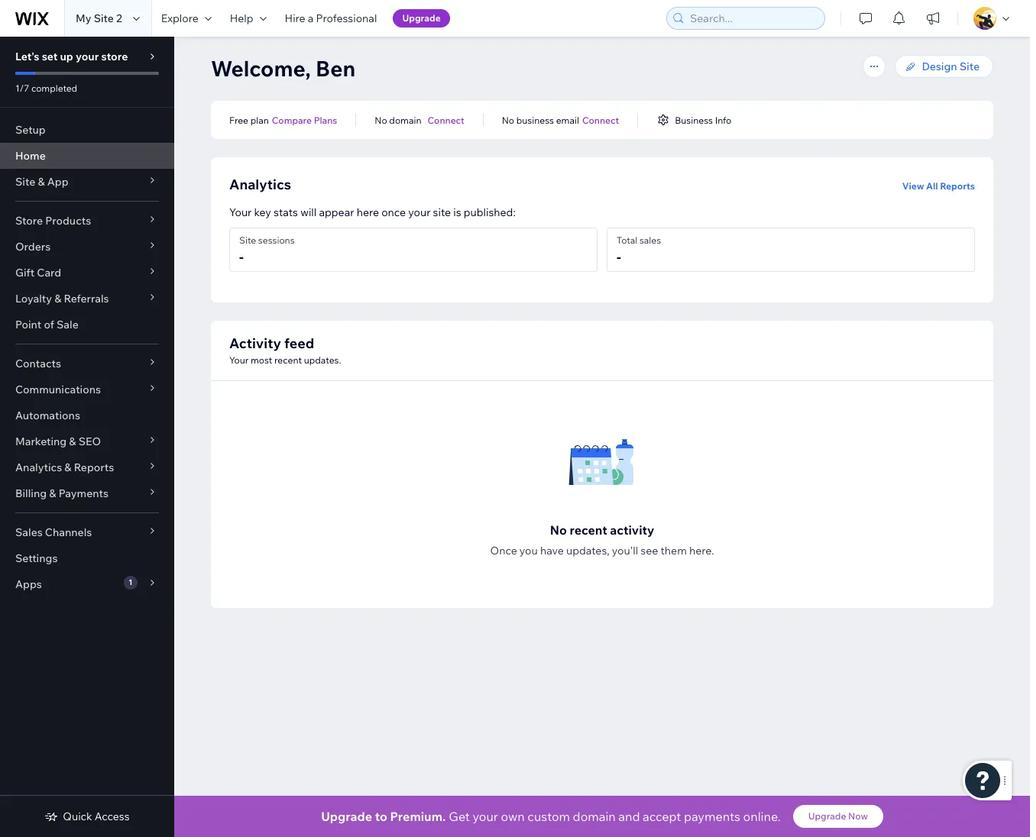 Task type: locate. For each thing, give the bounding box(es) containing it.
no domain connect
[[375, 114, 465, 126]]

recent down feed
[[274, 355, 302, 366]]

loyalty & referrals
[[15, 292, 109, 306]]

compare plans link
[[272, 113, 337, 127]]

0 horizontal spatial connect
[[428, 114, 465, 126]]

0 horizontal spatial -
[[239, 248, 244, 266]]

no
[[375, 114, 387, 126], [502, 114, 515, 126], [550, 523, 567, 538]]

quick access
[[63, 810, 130, 824]]

home link
[[0, 143, 174, 169]]

0 horizontal spatial recent
[[274, 355, 302, 366]]

2 - from the left
[[617, 248, 621, 266]]

see
[[641, 544, 658, 558]]

reports down seo
[[74, 461, 114, 475]]

1 horizontal spatial no
[[502, 114, 515, 126]]

reports inside popup button
[[74, 461, 114, 475]]

point of sale link
[[0, 312, 174, 338]]

have
[[540, 544, 564, 558]]

completed
[[31, 83, 77, 94]]

1 horizontal spatial upgrade
[[402, 12, 441, 24]]

site left sessions
[[239, 235, 256, 246]]

- for site sessions -
[[239, 248, 244, 266]]

- for total sales -
[[617, 248, 621, 266]]

my
[[76, 11, 91, 25]]

upgrade now
[[809, 811, 868, 823]]

2 horizontal spatial no
[[550, 523, 567, 538]]

appear
[[319, 206, 354, 219]]

& left app
[[38, 175, 45, 189]]

published:
[[464, 206, 516, 219]]

let's
[[15, 50, 39, 63]]

1 horizontal spatial connect
[[582, 114, 619, 126]]

orders button
[[0, 234, 174, 260]]

upgrade to premium. get your own custom domain and accept payments online.
[[321, 810, 781, 825]]

contacts
[[15, 357, 61, 371]]

once
[[490, 544, 517, 558]]

reports for view all reports
[[940, 180, 975, 192]]

app
[[47, 175, 68, 189]]

1 horizontal spatial -
[[617, 248, 621, 266]]

payments
[[59, 487, 109, 501]]

store products
[[15, 214, 91, 228]]

analytics down marketing
[[15, 461, 62, 475]]

premium.
[[390, 810, 446, 825]]

here
[[357, 206, 379, 219]]

is
[[453, 206, 461, 219]]

your right 'up'
[[76, 50, 99, 63]]

online.
[[743, 810, 781, 825]]

your left site
[[408, 206, 431, 219]]

site inside popup button
[[15, 175, 35, 189]]

recent up updates,
[[570, 523, 607, 538]]

1 vertical spatial reports
[[74, 461, 114, 475]]

1 vertical spatial domain
[[573, 810, 616, 825]]

no for domain
[[375, 114, 387, 126]]

& for marketing
[[69, 435, 76, 449]]

no up have
[[550, 523, 567, 538]]

plan
[[250, 114, 269, 126]]

& inside dropdown button
[[54, 292, 61, 306]]

2 horizontal spatial upgrade
[[809, 811, 847, 823]]

upgrade
[[402, 12, 441, 24], [321, 810, 372, 825], [809, 811, 847, 823]]

& inside popup button
[[49, 487, 56, 501]]

1 horizontal spatial reports
[[940, 180, 975, 192]]

store products button
[[0, 208, 174, 234]]

0 vertical spatial your
[[76, 50, 99, 63]]

automations link
[[0, 403, 174, 429]]

seo
[[78, 435, 101, 449]]

total sales -
[[617, 235, 661, 266]]

site left 2
[[94, 11, 114, 25]]

connect link
[[428, 113, 465, 127], [582, 113, 619, 127]]

gift
[[15, 266, 35, 280]]

reports inside button
[[940, 180, 975, 192]]

design site link
[[895, 55, 994, 78]]

no inside no recent activity once you have updates, you'll see them here.
[[550, 523, 567, 538]]

2
[[116, 11, 122, 25]]

welcome,
[[211, 55, 311, 82]]

compare
[[272, 114, 312, 126]]

your left key
[[229, 206, 252, 219]]

1 connect from the left
[[428, 114, 465, 126]]

analytics up key
[[229, 176, 291, 193]]

- inside site sessions -
[[239, 248, 244, 266]]

-
[[239, 248, 244, 266], [617, 248, 621, 266]]

0 vertical spatial your
[[229, 206, 252, 219]]

0 vertical spatial recent
[[274, 355, 302, 366]]

design site
[[922, 60, 980, 73]]

your right get
[[473, 810, 498, 825]]

& right billing
[[49, 487, 56, 501]]

upgrade left to
[[321, 810, 372, 825]]

hire a professional link
[[276, 0, 386, 37]]

& right loyalty
[[54, 292, 61, 306]]

get
[[449, 810, 470, 825]]

1 connect link from the left
[[428, 113, 465, 127]]

& left seo
[[69, 435, 76, 449]]

site down home
[[15, 175, 35, 189]]

let's set up your store
[[15, 50, 128, 63]]

0 horizontal spatial your
[[76, 50, 99, 63]]

now
[[849, 811, 868, 823]]

upgrade now button
[[793, 806, 884, 829]]

hire a professional
[[285, 11, 377, 25]]

most
[[251, 355, 272, 366]]

- inside total sales -
[[617, 248, 621, 266]]

0 horizontal spatial connect link
[[428, 113, 465, 127]]

card
[[37, 266, 61, 280]]

accept
[[643, 810, 681, 825]]

products
[[45, 214, 91, 228]]

site
[[94, 11, 114, 25], [960, 60, 980, 73], [15, 175, 35, 189], [239, 235, 256, 246]]

0 vertical spatial domain
[[389, 114, 422, 126]]

orders
[[15, 240, 51, 254]]

2 your from the top
[[229, 355, 249, 366]]

no recent activity once you have updates, you'll see them here.
[[490, 523, 714, 558]]

0 horizontal spatial analytics
[[15, 461, 62, 475]]

no left business
[[502, 114, 515, 126]]

own
[[501, 810, 525, 825]]

1 vertical spatial your
[[408, 206, 431, 219]]

0 horizontal spatial upgrade
[[321, 810, 372, 825]]

site sessions -
[[239, 235, 295, 266]]

1 horizontal spatial recent
[[570, 523, 607, 538]]

no right plans
[[375, 114, 387, 126]]

upgrade left now at the bottom of the page
[[809, 811, 847, 823]]

your inside activity feed your most recent updates.
[[229, 355, 249, 366]]

0 vertical spatial reports
[[940, 180, 975, 192]]

1 vertical spatial recent
[[570, 523, 607, 538]]

1 horizontal spatial domain
[[573, 810, 616, 825]]

2 connect link from the left
[[582, 113, 619, 127]]

1 vertical spatial analytics
[[15, 461, 62, 475]]

&
[[38, 175, 45, 189], [54, 292, 61, 306], [69, 435, 76, 449], [64, 461, 72, 475], [49, 487, 56, 501]]

channels
[[45, 526, 92, 540]]

& up billing & payments
[[64, 461, 72, 475]]

recent inside no recent activity once you have updates, you'll see them here.
[[570, 523, 607, 538]]

custom
[[528, 810, 570, 825]]

0 vertical spatial analytics
[[229, 176, 291, 193]]

& inside "dropdown button"
[[69, 435, 76, 449]]

sales channels button
[[0, 520, 174, 546]]

gift card button
[[0, 260, 174, 286]]

point
[[15, 318, 42, 332]]

2 horizontal spatial your
[[473, 810, 498, 825]]

1 horizontal spatial connect link
[[582, 113, 619, 127]]

connect
[[428, 114, 465, 126], [582, 114, 619, 126]]

1 horizontal spatial analytics
[[229, 176, 291, 193]]

& for loyalty
[[54, 292, 61, 306]]

Search... field
[[686, 8, 820, 29]]

reports right "all"
[[940, 180, 975, 192]]

analytics & reports button
[[0, 455, 174, 481]]

reports
[[940, 180, 975, 192], [74, 461, 114, 475]]

1 - from the left
[[239, 248, 244, 266]]

help button
[[221, 0, 276, 37]]

1 vertical spatial your
[[229, 355, 249, 366]]

connect link for no domain connect
[[428, 113, 465, 127]]

key
[[254, 206, 271, 219]]

info
[[715, 114, 732, 126]]

your left 'most'
[[229, 355, 249, 366]]

no for business
[[502, 114, 515, 126]]

analytics inside popup button
[[15, 461, 62, 475]]

my site 2
[[76, 11, 122, 25]]

0 horizontal spatial no
[[375, 114, 387, 126]]

0 horizontal spatial reports
[[74, 461, 114, 475]]

contacts button
[[0, 351, 174, 377]]

upgrade right 'professional'
[[402, 12, 441, 24]]



Task type: describe. For each thing, give the bounding box(es) containing it.
updates,
[[566, 544, 610, 558]]

your key stats will appear here once your site is published:
[[229, 206, 516, 219]]

billing & payments
[[15, 487, 109, 501]]

site & app
[[15, 175, 68, 189]]

view all reports button
[[903, 180, 975, 193]]

a
[[308, 11, 314, 25]]

activity
[[229, 335, 281, 352]]

total
[[617, 235, 638, 246]]

sales channels
[[15, 526, 92, 540]]

marketing
[[15, 435, 67, 449]]

recent inside activity feed your most recent updates.
[[274, 355, 302, 366]]

store
[[15, 214, 43, 228]]

payments
[[684, 810, 741, 825]]

point of sale
[[15, 318, 79, 332]]

communications
[[15, 383, 101, 397]]

sales
[[15, 526, 43, 540]]

here.
[[689, 544, 714, 558]]

connect link for no business email connect
[[582, 113, 619, 127]]

and
[[619, 810, 640, 825]]

free plan compare plans
[[229, 114, 337, 126]]

upgrade for upgrade to premium. get your own custom domain and accept payments online.
[[321, 810, 372, 825]]

hire
[[285, 11, 306, 25]]

sidebar element
[[0, 37, 174, 838]]

design
[[922, 60, 958, 73]]

professional
[[316, 11, 377, 25]]

loyalty & referrals button
[[0, 286, 174, 312]]

stats
[[274, 206, 298, 219]]

reports for analytics & reports
[[74, 461, 114, 475]]

sessions
[[258, 235, 295, 246]]

access
[[95, 810, 130, 824]]

marketing & seo button
[[0, 429, 174, 455]]

site inside site sessions -
[[239, 235, 256, 246]]

analytics & reports
[[15, 461, 114, 475]]

activity
[[610, 523, 655, 538]]

to
[[375, 810, 387, 825]]

you
[[520, 544, 538, 558]]

settings link
[[0, 546, 174, 572]]

& for analytics
[[64, 461, 72, 475]]

once
[[382, 206, 406, 219]]

setup
[[15, 123, 46, 137]]

activity feed your most recent updates.
[[229, 335, 341, 366]]

communications button
[[0, 377, 174, 403]]

plans
[[314, 114, 337, 126]]

view all reports
[[903, 180, 975, 192]]

home
[[15, 149, 46, 163]]

all
[[926, 180, 938, 192]]

set
[[42, 50, 58, 63]]

2 vertical spatial your
[[473, 810, 498, 825]]

0 horizontal spatial domain
[[389, 114, 422, 126]]

1/7 completed
[[15, 83, 77, 94]]

upgrade for upgrade now
[[809, 811, 847, 823]]

loyalty
[[15, 292, 52, 306]]

billing & payments button
[[0, 481, 174, 507]]

billing
[[15, 487, 47, 501]]

2 connect from the left
[[582, 114, 619, 126]]

1 horizontal spatial your
[[408, 206, 431, 219]]

feed
[[284, 335, 314, 352]]

1 your from the top
[[229, 206, 252, 219]]

site & app button
[[0, 169, 174, 195]]

marketing & seo
[[15, 435, 101, 449]]

explore
[[161, 11, 199, 25]]

up
[[60, 50, 73, 63]]

store
[[101, 50, 128, 63]]

will
[[301, 206, 317, 219]]

ben
[[316, 55, 356, 82]]

1/7
[[15, 83, 29, 94]]

welcome, ben
[[211, 55, 356, 82]]

upgrade for upgrade
[[402, 12, 441, 24]]

business
[[517, 114, 554, 126]]

setup link
[[0, 117, 174, 143]]

& for site
[[38, 175, 45, 189]]

your inside sidebar element
[[76, 50, 99, 63]]

site
[[433, 206, 451, 219]]

email
[[556, 114, 579, 126]]

business info button
[[657, 113, 732, 127]]

business info
[[675, 114, 732, 126]]

no business email connect
[[502, 114, 619, 126]]

analytics for analytics
[[229, 176, 291, 193]]

analytics for analytics & reports
[[15, 461, 62, 475]]

automations
[[15, 409, 80, 423]]

site right design
[[960, 60, 980, 73]]

you'll
[[612, 544, 638, 558]]

quick access button
[[45, 810, 130, 824]]

& for billing
[[49, 487, 56, 501]]

no for recent
[[550, 523, 567, 538]]

sale
[[57, 318, 79, 332]]

gift card
[[15, 266, 61, 280]]



Task type: vqa. For each thing, say whether or not it's contained in the screenshot.
the here.
yes



